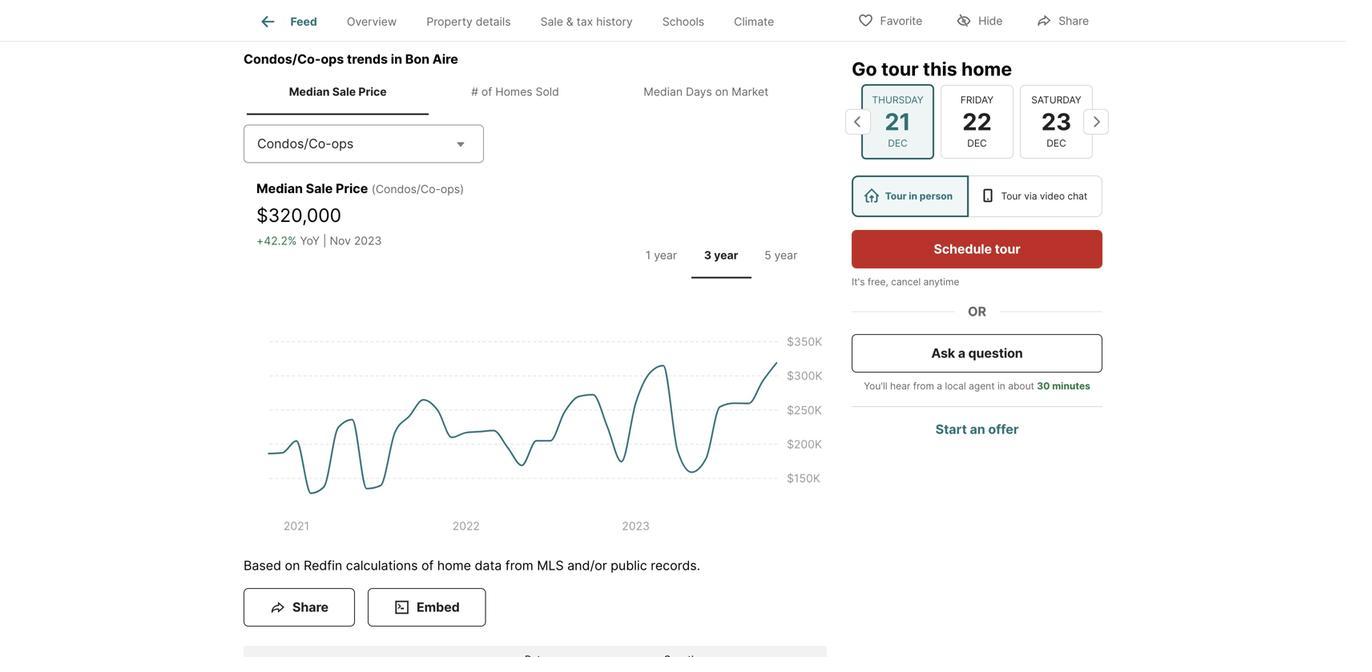 Task type: describe. For each thing, give the bounding box(es) containing it.
cancel
[[891, 276, 921, 288]]

an
[[970, 421, 985, 437]]

about
[[1008, 380, 1034, 392]]

hide button
[[942, 4, 1016, 36]]

free,
[[868, 276, 888, 288]]

local
[[945, 380, 966, 392]]

records.
[[651, 558, 700, 573]]

it's
[[852, 276, 865, 288]]

schools
[[662, 15, 704, 28]]

data
[[475, 558, 502, 573]]

schedule tour button
[[852, 230, 1103, 268]]

thursday
[[872, 94, 924, 106]]

tab list containing 1 year
[[628, 232, 814, 278]]

dec for 22
[[967, 137, 987, 149]]

2023
[[354, 234, 382, 247]]

feed link
[[258, 12, 317, 31]]

+42.2%
[[256, 234, 297, 247]]

question
[[968, 345, 1023, 361]]

hide
[[978, 14, 1003, 28]]

condos/co- for condos/co-ops trends in bon aire
[[244, 51, 321, 67]]

ask
[[931, 345, 955, 361]]

1 year
[[646, 248, 677, 262]]

a inside button
[[958, 345, 965, 361]]

median days on market tab
[[601, 72, 811, 112]]

$320,000
[[256, 204, 341, 226]]

median sale price
[[289, 85, 387, 98]]

redfin
[[304, 558, 342, 573]]

property
[[427, 15, 473, 28]]

30
[[1037, 380, 1050, 392]]

days
[[686, 85, 712, 98]]

tour in person
[[885, 190, 953, 202]]

#
[[471, 85, 478, 98]]

friday
[[961, 94, 994, 106]]

ops)
[[441, 182, 464, 196]]

embed
[[417, 599, 460, 615]]

go
[[852, 58, 877, 80]]

list box containing tour in person
[[852, 175, 1103, 217]]

5 year
[[764, 248, 798, 262]]

overview tab
[[332, 2, 412, 41]]

tax
[[577, 15, 593, 28]]

dec for 23
[[1047, 137, 1066, 149]]

saturday 23 dec
[[1031, 94, 1082, 149]]

tour in person option
[[852, 175, 969, 217]]

hear
[[890, 380, 911, 392]]

1 vertical spatial home
[[437, 558, 471, 573]]

1 vertical spatial of
[[421, 558, 434, 573]]

sale for median sale price
[[332, 85, 356, 98]]

friday 22 dec
[[961, 94, 994, 149]]

1 vertical spatial share button
[[244, 588, 355, 626]]

sold
[[536, 85, 559, 98]]

1 vertical spatial from
[[505, 558, 533, 573]]

condos/co-ops trends in bon aire
[[244, 51, 458, 67]]

1 horizontal spatial share
[[1059, 14, 1089, 28]]

start
[[936, 421, 967, 437]]

favorite button
[[844, 4, 936, 36]]

1 vertical spatial share
[[292, 599, 328, 615]]

chat
[[1068, 190, 1088, 202]]

year for 3 year
[[714, 248, 738, 262]]

favorite
[[880, 14, 922, 28]]

22
[[963, 108, 992, 136]]

property details
[[427, 15, 511, 28]]

year for 1 year
[[654, 248, 677, 262]]

details
[[476, 15, 511, 28]]

tour for schedule
[[995, 241, 1021, 257]]

mls
[[537, 558, 564, 573]]

property details tab
[[412, 2, 526, 41]]

public
[[611, 558, 647, 573]]

# of homes sold tab
[[429, 72, 601, 112]]

23
[[1042, 108, 1071, 136]]

calculations
[[346, 558, 418, 573]]

condos/co-ops
[[257, 136, 354, 151]]

schedule
[[934, 241, 992, 257]]

history
[[596, 15, 633, 28]]

saturday
[[1031, 94, 1082, 106]]

median for median sale price (condos/co-ops) $320,000
[[256, 181, 303, 196]]

overview
[[347, 15, 397, 28]]

dec for 21
[[888, 137, 908, 149]]

3 year
[[704, 248, 738, 262]]

ask a question
[[931, 345, 1023, 361]]

# of homes sold
[[471, 85, 559, 98]]

feed
[[290, 15, 317, 28]]

&
[[566, 15, 574, 28]]

tour for tour via video chat
[[1001, 190, 1022, 202]]

tab list containing median sale price
[[244, 69, 827, 115]]

person
[[920, 190, 953, 202]]

|
[[323, 234, 327, 247]]

nov
[[330, 234, 351, 247]]

ops for condos/co-ops
[[331, 136, 354, 151]]

based on redfin calculations of home data from mls and/or public records.
[[244, 558, 700, 573]]

anytime
[[924, 276, 959, 288]]

tour via video chat
[[1001, 190, 1088, 202]]



Task type: vqa. For each thing, say whether or not it's contained in the screenshot.
sq related to 7,543
no



Task type: locate. For each thing, give the bounding box(es) containing it.
median
[[289, 85, 330, 98], [644, 85, 683, 98], [256, 181, 303, 196]]

share button down redfin
[[244, 588, 355, 626]]

schools tab
[[648, 2, 719, 41]]

yoy
[[300, 234, 320, 247]]

tour via video chat option
[[969, 175, 1103, 217]]

dec inside saturday 23 dec
[[1047, 137, 1066, 149]]

on inside "tab"
[[715, 85, 729, 98]]

dec inside friday 22 dec
[[967, 137, 987, 149]]

21
[[885, 108, 911, 136]]

market
[[732, 85, 769, 98]]

median left the days
[[644, 85, 683, 98]]

condos/co- down 'median sale price' tab on the left top of page
[[257, 136, 331, 151]]

1 vertical spatial ops
[[331, 136, 354, 151]]

0 horizontal spatial tour
[[885, 190, 907, 202]]

0 horizontal spatial home
[[437, 558, 471, 573]]

5 year tab
[[751, 235, 811, 275]]

0 vertical spatial a
[[958, 345, 965, 361]]

median sale price tab
[[247, 72, 429, 112]]

home
[[962, 58, 1012, 80], [437, 558, 471, 573]]

1 tour from the left
[[885, 190, 907, 202]]

median inside tab
[[289, 85, 330, 98]]

tour
[[881, 58, 919, 80], [995, 241, 1021, 257]]

0 vertical spatial tab list
[[244, 0, 802, 41]]

1 horizontal spatial on
[[715, 85, 729, 98]]

(condos/co-
[[372, 182, 441, 196]]

from
[[913, 380, 934, 392], [505, 558, 533, 573]]

None button
[[861, 84, 934, 159], [941, 85, 1014, 159], [1020, 85, 1093, 159], [861, 84, 934, 159], [941, 85, 1014, 159], [1020, 85, 1093, 159]]

1 horizontal spatial home
[[962, 58, 1012, 80]]

0 horizontal spatial from
[[505, 558, 533, 573]]

this
[[923, 58, 957, 80]]

2 vertical spatial sale
[[306, 181, 333, 196]]

1 year tab
[[631, 235, 691, 275]]

in left 'person'
[[909, 190, 917, 202]]

0 vertical spatial from
[[913, 380, 934, 392]]

0 vertical spatial of
[[481, 85, 492, 98]]

of inside "# of homes sold" tab
[[481, 85, 492, 98]]

2 dec from the left
[[967, 137, 987, 149]]

you'll hear from a local agent in about 30 minutes
[[864, 380, 1090, 392]]

tour left 'person'
[[885, 190, 907, 202]]

tour left via
[[1001, 190, 1022, 202]]

2 tour from the left
[[1001, 190, 1022, 202]]

trends
[[347, 51, 388, 67]]

climate tab
[[719, 2, 789, 41]]

of up embed button on the bottom
[[421, 558, 434, 573]]

a
[[958, 345, 965, 361], [937, 380, 942, 392]]

price inside tab
[[359, 85, 387, 98]]

year right 5
[[774, 248, 798, 262]]

on
[[715, 85, 729, 98], [285, 558, 300, 573]]

in right agent
[[998, 380, 1005, 392]]

a left local
[[937, 380, 942, 392]]

+42.2% yoy | nov 2023
[[256, 234, 382, 247]]

dec inside thursday 21 dec
[[888, 137, 908, 149]]

median for median days on market
[[644, 85, 683, 98]]

share button
[[1023, 4, 1103, 36], [244, 588, 355, 626]]

embed button
[[368, 588, 486, 626]]

sale inside tab
[[332, 85, 356, 98]]

dec down 23
[[1047, 137, 1066, 149]]

start an offer
[[936, 421, 1019, 437]]

0 horizontal spatial in
[[391, 51, 402, 67]]

it's free, cancel anytime
[[852, 276, 959, 288]]

1 horizontal spatial dec
[[967, 137, 987, 149]]

2 vertical spatial in
[[998, 380, 1005, 392]]

0 vertical spatial condos/co-
[[244, 51, 321, 67]]

of right #
[[481, 85, 492, 98]]

year inside "tab"
[[714, 248, 738, 262]]

based
[[244, 558, 281, 573]]

ops up median sale price
[[321, 51, 344, 67]]

home left the data at the bottom left
[[437, 558, 471, 573]]

1 vertical spatial a
[[937, 380, 942, 392]]

schedule tour
[[934, 241, 1021, 257]]

home up friday
[[962, 58, 1012, 80]]

1 dec from the left
[[888, 137, 908, 149]]

0 vertical spatial on
[[715, 85, 729, 98]]

condos/co- down feed link
[[244, 51, 321, 67]]

2 horizontal spatial in
[[998, 380, 1005, 392]]

1 horizontal spatial year
[[714, 248, 738, 262]]

sale & tax history
[[541, 15, 633, 28]]

1 horizontal spatial in
[[909, 190, 917, 202]]

aire
[[433, 51, 458, 67]]

in left bon
[[391, 51, 402, 67]]

price for median sale price (condos/co-ops) $320,000
[[336, 181, 368, 196]]

median sale price (condos/co-ops) $320,000
[[256, 181, 464, 226]]

previous image
[[845, 109, 871, 135]]

a right 'ask'
[[958, 345, 965, 361]]

ops for condos/co-ops trends in bon aire
[[321, 51, 344, 67]]

in
[[391, 51, 402, 67], [909, 190, 917, 202], [998, 380, 1005, 392]]

sale inside tab
[[541, 15, 563, 28]]

sale up $320,000
[[306, 181, 333, 196]]

via
[[1024, 190, 1037, 202]]

1 vertical spatial sale
[[332, 85, 356, 98]]

1 vertical spatial condos/co-
[[257, 136, 331, 151]]

video
[[1040, 190, 1065, 202]]

1 vertical spatial tour
[[995, 241, 1021, 257]]

price up nov
[[336, 181, 368, 196]]

from left the 'mls' on the bottom of page
[[505, 558, 533, 573]]

of
[[481, 85, 492, 98], [421, 558, 434, 573]]

in inside option
[[909, 190, 917, 202]]

dec down 21
[[888, 137, 908, 149]]

homes
[[495, 85, 533, 98]]

tour right schedule
[[995, 241, 1021, 257]]

median for median sale price
[[289, 85, 330, 98]]

on right based
[[285, 558, 300, 573]]

year inside tab
[[654, 248, 677, 262]]

0 horizontal spatial tour
[[881, 58, 919, 80]]

3 year tab
[[691, 235, 751, 275]]

0 vertical spatial ops
[[321, 51, 344, 67]]

year for 5 year
[[774, 248, 798, 262]]

ops down 'median sale price' tab on the left top of page
[[331, 136, 354, 151]]

3 dec from the left
[[1047, 137, 1066, 149]]

2 year from the left
[[714, 248, 738, 262]]

0 vertical spatial tour
[[881, 58, 919, 80]]

share button right hide
[[1023, 4, 1103, 36]]

1 horizontal spatial share button
[[1023, 4, 1103, 36]]

1 vertical spatial price
[[336, 181, 368, 196]]

1 vertical spatial tab list
[[244, 69, 827, 115]]

0 horizontal spatial year
[[654, 248, 677, 262]]

year right the 1
[[654, 248, 677, 262]]

sale left &
[[541, 15, 563, 28]]

year right the 3
[[714, 248, 738, 262]]

dec
[[888, 137, 908, 149], [967, 137, 987, 149], [1047, 137, 1066, 149]]

from right hear
[[913, 380, 934, 392]]

go tour this home
[[852, 58, 1012, 80]]

1 year from the left
[[654, 248, 677, 262]]

3
[[704, 248, 711, 262]]

1 horizontal spatial of
[[481, 85, 492, 98]]

tour for tour in person
[[885, 190, 907, 202]]

condos/co-
[[244, 51, 321, 67], [257, 136, 331, 151]]

1 horizontal spatial a
[[958, 345, 965, 361]]

2 horizontal spatial dec
[[1047, 137, 1066, 149]]

offer
[[988, 421, 1019, 437]]

tour
[[885, 190, 907, 202], [1001, 190, 1022, 202]]

tour for go
[[881, 58, 919, 80]]

tab list containing feed
[[244, 0, 802, 41]]

0 vertical spatial in
[[391, 51, 402, 67]]

sale
[[541, 15, 563, 28], [332, 85, 356, 98], [306, 181, 333, 196]]

ask a question button
[[852, 334, 1103, 373]]

you'll
[[864, 380, 888, 392]]

0 vertical spatial home
[[962, 58, 1012, 80]]

list box
[[852, 175, 1103, 217]]

0 vertical spatial share
[[1059, 14, 1089, 28]]

0 vertical spatial share button
[[1023, 4, 1103, 36]]

bon
[[405, 51, 430, 67]]

tour inside button
[[995, 241, 1021, 257]]

climate
[[734, 15, 774, 28]]

sale for median sale price (condos/co-ops) $320,000
[[306, 181, 333, 196]]

1 vertical spatial on
[[285, 558, 300, 573]]

minutes
[[1052, 380, 1090, 392]]

0 horizontal spatial of
[[421, 558, 434, 573]]

price down trends in the top of the page
[[359, 85, 387, 98]]

1
[[646, 248, 651, 262]]

0 horizontal spatial a
[[937, 380, 942, 392]]

5
[[764, 248, 771, 262]]

median inside "tab"
[[644, 85, 683, 98]]

3 year from the left
[[774, 248, 798, 262]]

start an offer link
[[936, 421, 1019, 437]]

price for median sale price
[[359, 85, 387, 98]]

0 horizontal spatial dec
[[888, 137, 908, 149]]

0 horizontal spatial on
[[285, 558, 300, 573]]

sale inside median sale price (condos/co-ops) $320,000
[[306, 181, 333, 196]]

1 horizontal spatial from
[[913, 380, 934, 392]]

2 horizontal spatial year
[[774, 248, 798, 262]]

and/or
[[567, 558, 607, 573]]

thursday 21 dec
[[872, 94, 924, 149]]

median up condos/co-ops
[[289, 85, 330, 98]]

tab list
[[244, 0, 802, 41], [244, 69, 827, 115], [628, 232, 814, 278]]

2 vertical spatial tab list
[[628, 232, 814, 278]]

ops
[[321, 51, 344, 67], [331, 136, 354, 151]]

dec down 22 at the top right
[[967, 137, 987, 149]]

tour inside option
[[1001, 190, 1022, 202]]

median up $320,000
[[256, 181, 303, 196]]

agent
[[969, 380, 995, 392]]

year inside "tab"
[[774, 248, 798, 262]]

year
[[654, 248, 677, 262], [714, 248, 738, 262], [774, 248, 798, 262]]

sale down 'condos/co-ops trends in bon aire'
[[332, 85, 356, 98]]

0 vertical spatial sale
[[541, 15, 563, 28]]

next image
[[1083, 109, 1109, 135]]

median days on market
[[644, 85, 769, 98]]

on right the days
[[715, 85, 729, 98]]

1 vertical spatial in
[[909, 190, 917, 202]]

0 vertical spatial price
[[359, 85, 387, 98]]

1 horizontal spatial tour
[[1001, 190, 1022, 202]]

or
[[968, 304, 986, 319]]

tour inside option
[[885, 190, 907, 202]]

tour up 'thursday'
[[881, 58, 919, 80]]

condos/co- for condos/co-ops
[[257, 136, 331, 151]]

1 horizontal spatial tour
[[995, 241, 1021, 257]]

sale & tax history tab
[[526, 2, 648, 41]]

median inside median sale price (condos/co-ops) $320,000
[[256, 181, 303, 196]]

price inside median sale price (condos/co-ops) $320,000
[[336, 181, 368, 196]]

0 horizontal spatial share button
[[244, 588, 355, 626]]

0 horizontal spatial share
[[292, 599, 328, 615]]



